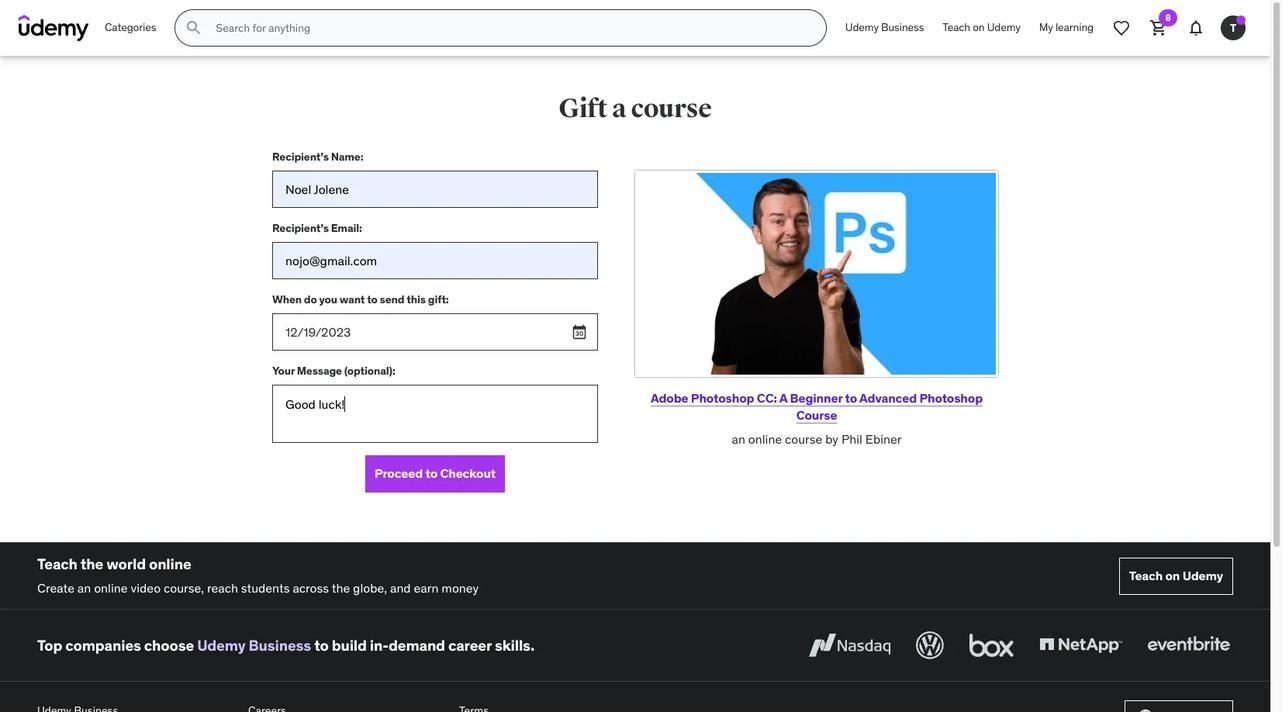 Task type: describe. For each thing, give the bounding box(es) containing it.
to inside adobe photoshop cc: a beginner to advanced photoshop course
[[845, 390, 857, 406]]

nasdaq image
[[805, 629, 895, 663]]

adobe
[[651, 390, 689, 406]]

checkout
[[440, 466, 496, 481]]

udemy business
[[846, 20, 924, 34]]

companies
[[65, 636, 141, 655]]

udemy image
[[19, 15, 89, 41]]

an inside 'teach the world online create an online video course, reach students across the globe, and earn money'
[[77, 580, 91, 596]]

1 horizontal spatial udemy business link
[[836, 9, 934, 47]]

netapp image
[[1037, 629, 1126, 663]]

gift:
[[428, 292, 449, 306]]

Recipient's Email: email field
[[272, 242, 598, 279]]

0 vertical spatial on
[[973, 20, 985, 34]]

box image
[[966, 629, 1018, 663]]

do
[[304, 292, 317, 306]]

this
[[407, 292, 426, 306]]

eventbrite image
[[1145, 629, 1234, 663]]

proceed
[[375, 466, 423, 481]]

a
[[612, 92, 627, 125]]

and
[[390, 580, 411, 596]]

(optional):
[[344, 364, 396, 378]]

0 vertical spatial teach on udemy link
[[934, 9, 1030, 47]]

submit search image
[[185, 19, 204, 37]]

choose
[[144, 636, 194, 655]]

in-
[[370, 636, 389, 655]]

1 vertical spatial on
[[1166, 568, 1180, 584]]

students
[[241, 580, 290, 596]]

0 horizontal spatial teach on udemy
[[943, 20, 1021, 34]]

adobe photoshop cc: a beginner to advanced photoshop course link
[[651, 390, 983, 423]]

recipient's for recipient's name:
[[272, 149, 329, 163]]

categories
[[105, 20, 156, 34]]

when
[[272, 292, 302, 306]]

recipient's name:
[[272, 149, 363, 163]]

when do you want to send this gift:
[[272, 292, 449, 306]]

send
[[380, 292, 405, 306]]

1 horizontal spatial an
[[732, 431, 746, 447]]

teach inside 'teach the world online create an online video course, reach students across the globe, and earn money'
[[37, 555, 77, 573]]

your message (optional):
[[272, 364, 396, 378]]

an online course by phil ebiner
[[732, 431, 902, 447]]

0 horizontal spatial udemy business link
[[197, 636, 311, 655]]

phil
[[842, 431, 863, 447]]

want
[[340, 292, 365, 306]]

notifications image
[[1187, 19, 1206, 37]]

course
[[797, 408, 838, 423]]

globe,
[[353, 580, 387, 596]]

my learning
[[1040, 20, 1094, 34]]

money
[[442, 580, 479, 596]]

email:
[[331, 221, 362, 235]]

my
[[1040, 20, 1054, 34]]

advanced
[[860, 390, 917, 406]]

a
[[780, 390, 788, 406]]

shopping cart with 8 items image
[[1150, 19, 1169, 37]]

ebiner
[[866, 431, 902, 447]]

career
[[448, 636, 492, 655]]



Task type: locate. For each thing, give the bounding box(es) containing it.
course
[[631, 92, 712, 125], [785, 431, 823, 447]]

the left world
[[81, 555, 103, 573]]

0 horizontal spatial on
[[973, 20, 985, 34]]

online up course,
[[149, 555, 191, 573]]

wishlist image
[[1113, 19, 1131, 37]]

learning
[[1056, 20, 1094, 34]]

recipient's
[[272, 149, 329, 163], [272, 221, 329, 235]]

teach the world online create an online video course, reach students across the globe, and earn money
[[37, 555, 479, 596]]

0 horizontal spatial teach
[[37, 555, 77, 573]]

2 horizontal spatial online
[[749, 431, 782, 447]]

0 vertical spatial business
[[882, 20, 924, 34]]

1 vertical spatial recipient's
[[272, 221, 329, 235]]

business
[[882, 20, 924, 34], [249, 636, 311, 655]]

1 vertical spatial online
[[149, 555, 191, 573]]

recipient's left email:
[[272, 221, 329, 235]]

1 vertical spatial business
[[249, 636, 311, 655]]

world
[[106, 555, 146, 573]]

recipient's for recipient's email:
[[272, 221, 329, 235]]

across
[[293, 580, 329, 596]]

1 vertical spatial teach on udemy link
[[1119, 558, 1234, 595]]

1 vertical spatial an
[[77, 580, 91, 596]]

Recipient's Name: text field
[[272, 171, 598, 208]]

photoshop right advanced
[[920, 390, 983, 406]]

1 vertical spatial udemy business link
[[197, 636, 311, 655]]

you have alerts image
[[1237, 16, 1246, 25]]

you
[[319, 292, 337, 306]]

top
[[37, 636, 62, 655]]

build
[[332, 636, 367, 655]]

the
[[81, 555, 103, 573], [332, 580, 350, 596]]

0 horizontal spatial the
[[81, 555, 103, 573]]

1 horizontal spatial teach on udemy link
[[1119, 558, 1234, 595]]

0 vertical spatial recipient's
[[272, 149, 329, 163]]

recipient's email:
[[272, 221, 362, 235]]

to right beginner
[[845, 390, 857, 406]]

on left my
[[973, 20, 985, 34]]

earn
[[414, 580, 439, 596]]

to inside button
[[426, 466, 438, 481]]

online down world
[[94, 580, 128, 596]]

course right a
[[631, 92, 712, 125]]

proceed to checkout button
[[365, 455, 505, 493]]

0 horizontal spatial photoshop
[[691, 390, 755, 406]]

2 horizontal spatial teach
[[1130, 568, 1163, 584]]

online down cc:
[[749, 431, 782, 447]]

to
[[367, 292, 378, 306], [845, 390, 857, 406], [426, 466, 438, 481], [314, 636, 329, 655]]

skills.
[[495, 636, 535, 655]]

small image
[[1138, 709, 1154, 712]]

1 vertical spatial course
[[785, 431, 823, 447]]

create
[[37, 580, 74, 596]]

cc:
[[757, 390, 777, 406]]

0 vertical spatial course
[[631, 92, 712, 125]]

1 recipient's from the top
[[272, 149, 329, 163]]

1 horizontal spatial the
[[332, 580, 350, 596]]

0 horizontal spatial business
[[249, 636, 311, 655]]

message
[[297, 364, 342, 378]]

to right proceed
[[426, 466, 438, 481]]

1 horizontal spatial business
[[882, 20, 924, 34]]

2 recipient's from the top
[[272, 221, 329, 235]]

teach on udemy
[[943, 20, 1021, 34], [1130, 568, 1224, 584]]

teach on udemy left my
[[943, 20, 1021, 34]]

top companies choose udemy business to build in-demand career skills.
[[37, 636, 535, 655]]

reach
[[207, 580, 238, 596]]

udemy
[[846, 20, 879, 34], [988, 20, 1021, 34], [1183, 568, 1224, 584], [197, 636, 246, 655]]

gift a course
[[559, 92, 712, 125]]

0 vertical spatial online
[[749, 431, 782, 447]]

on up eventbrite image
[[1166, 568, 1180, 584]]

When do you want to send this gift: text field
[[272, 313, 598, 351]]

teach on udemy link
[[934, 9, 1030, 47], [1119, 558, 1234, 595]]

2 photoshop from the left
[[920, 390, 983, 406]]

1 horizontal spatial photoshop
[[920, 390, 983, 406]]

adobe photoshop cc: a beginner to advanced photoshop course
[[651, 390, 983, 423]]

name:
[[331, 149, 363, 163]]

course,
[[164, 580, 204, 596]]

0 horizontal spatial an
[[77, 580, 91, 596]]

0 horizontal spatial course
[[631, 92, 712, 125]]

course for a
[[631, 92, 712, 125]]

online
[[749, 431, 782, 447], [149, 555, 191, 573], [94, 580, 128, 596]]

teach on udemy up eventbrite image
[[1130, 568, 1224, 584]]

photoshop
[[691, 390, 755, 406], [920, 390, 983, 406]]

8 link
[[1141, 9, 1178, 47]]

demand
[[389, 636, 445, 655]]

1 horizontal spatial teach
[[943, 20, 971, 34]]

to left build
[[314, 636, 329, 655]]

0 horizontal spatial teach on udemy link
[[934, 9, 1030, 47]]

categories button
[[95, 9, 166, 47]]

Your Message (optional): text field
[[272, 385, 598, 443]]

2 vertical spatial online
[[94, 580, 128, 596]]

volkswagen image
[[913, 629, 947, 663]]

teach on udemy link left my
[[934, 9, 1030, 47]]

t
[[1231, 21, 1237, 35]]

0 vertical spatial udemy business link
[[836, 9, 934, 47]]

course for online
[[785, 431, 823, 447]]

1 horizontal spatial course
[[785, 431, 823, 447]]

gift
[[559, 92, 608, 125]]

1 photoshop from the left
[[691, 390, 755, 406]]

udemy business link
[[836, 9, 934, 47], [197, 636, 311, 655]]

t link
[[1215, 9, 1252, 47]]

to left send
[[367, 292, 378, 306]]

0 vertical spatial the
[[81, 555, 103, 573]]

by
[[826, 431, 839, 447]]

8
[[1166, 12, 1171, 23]]

Search for anything text field
[[213, 15, 808, 41]]

0 vertical spatial teach on udemy
[[943, 20, 1021, 34]]

the left the globe,
[[332, 580, 350, 596]]

teach on udemy link up eventbrite image
[[1119, 558, 1234, 595]]

1 horizontal spatial teach on udemy
[[1130, 568, 1224, 584]]

1 horizontal spatial online
[[149, 555, 191, 573]]

1 horizontal spatial on
[[1166, 568, 1180, 584]]

beginner
[[790, 390, 843, 406]]

0 vertical spatial an
[[732, 431, 746, 447]]

proceed to checkout
[[375, 466, 496, 481]]

video
[[131, 580, 161, 596]]

recipient's left name:
[[272, 149, 329, 163]]

teach
[[943, 20, 971, 34], [37, 555, 77, 573], [1130, 568, 1163, 584]]

1 vertical spatial teach on udemy
[[1130, 568, 1224, 584]]

an
[[732, 431, 746, 447], [77, 580, 91, 596]]

my learning link
[[1030, 9, 1103, 47]]

your
[[272, 364, 295, 378]]

photoshop left cc:
[[691, 390, 755, 406]]

1 vertical spatial the
[[332, 580, 350, 596]]

course down course
[[785, 431, 823, 447]]

0 horizontal spatial online
[[94, 580, 128, 596]]

on
[[973, 20, 985, 34], [1166, 568, 1180, 584]]



Task type: vqa. For each thing, say whether or not it's contained in the screenshot.
left Teach
yes



